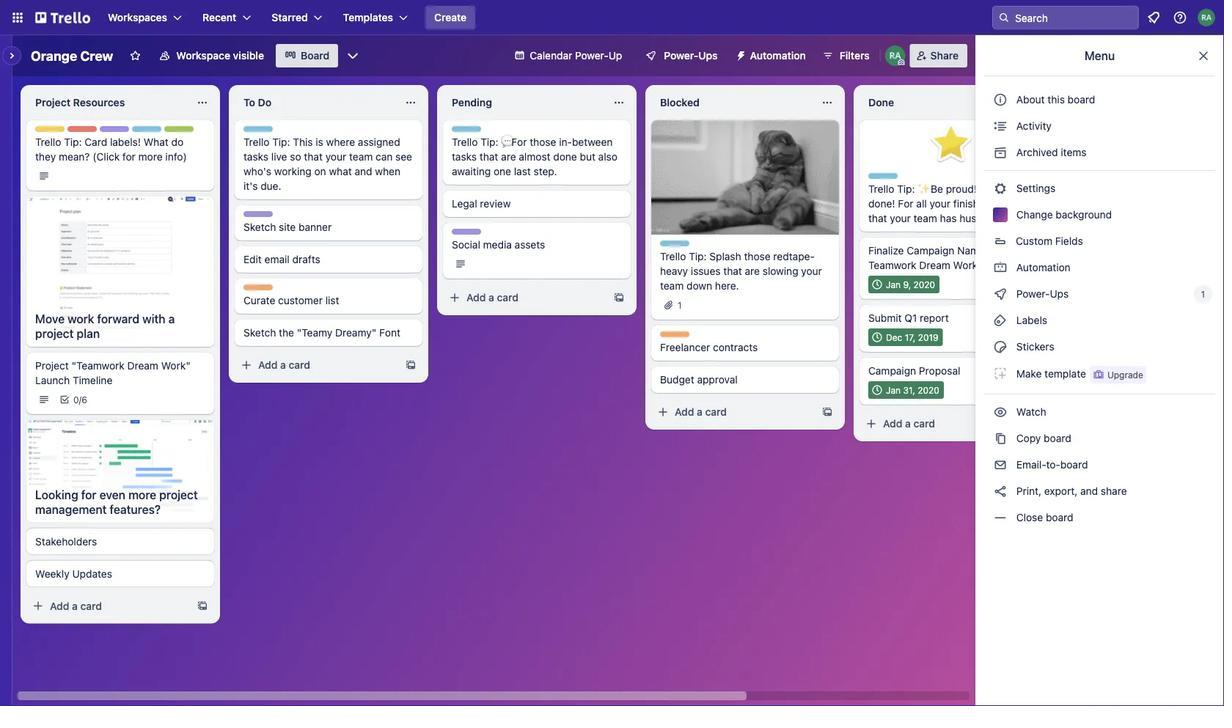 Task type: locate. For each thing, give the bounding box(es) containing it.
1 vertical spatial for
[[81, 488, 97, 502]]

sm image inside archived items link
[[993, 145, 1008, 160]]

add a card down 'budget approval'
[[675, 406, 727, 418]]

project up launch
[[35, 360, 69, 372]]

sm image right work
[[993, 260, 1008, 275]]

sm image for settings
[[993, 181, 1008, 196]]

archived items
[[1014, 146, 1087, 158]]

this member is an admin of this board. image
[[898, 59, 905, 66]]

card for trello tip: 💬for those in-between tasks that are almost done but also awaiting one last step.
[[497, 292, 519, 304]]

✨ down name:
[[981, 259, 991, 271]]

0 vertical spatial color: purple, title: "design team" element
[[100, 126, 154, 137]]

0 vertical spatial project
[[35, 96, 70, 109]]

more up features?
[[128, 488, 156, 502]]

are left slowing in the right top of the page
[[745, 265, 760, 277]]

campaign inside campaign proposal link
[[868, 365, 916, 377]]

1 horizontal spatial project
[[159, 488, 198, 502]]

sm image inside automation link
[[993, 260, 1008, 275]]

sm image left copy
[[993, 431, 1008, 446]]

tip: left the 💬for
[[481, 136, 498, 148]]

email-
[[1016, 459, 1046, 471]]

tip: inside trello tip trello tip: splash those redtape- heavy issues that are slowing your team down here.
[[689, 250, 707, 263]]

tip inside trello tip trello tip: splash those redtape- heavy issues that are slowing your team down here.
[[686, 241, 700, 252]]

submit
[[868, 312, 902, 324]]

sm image
[[729, 44, 750, 65], [993, 119, 1008, 133], [993, 145, 1008, 160], [993, 181, 1008, 196], [993, 287, 1008, 301], [993, 405, 1008, 420], [993, 431, 1008, 446], [993, 458, 1008, 472], [993, 484, 1008, 499], [993, 510, 1008, 525]]

to do
[[244, 96, 272, 109]]

a down media
[[489, 292, 494, 304]]

team inside trello tip trello tip: splash those redtape- heavy issues that are slowing your team down here.
[[660, 280, 684, 292]]

ups inside button
[[698, 50, 718, 62]]

sm image inside settings link
[[993, 181, 1008, 196]]

trello tip: 💬for those in-between tasks that are almost done but also awaiting one last step. link
[[452, 135, 622, 179]]

1 vertical spatial more
[[128, 488, 156, 502]]

0 horizontal spatial and
[[355, 165, 372, 177]]

color: sky, title: "trello tip" element for trello tip: this is where assigned tasks live so that your team can see who's working on what and when it's due.
[[244, 126, 283, 137]]

sm image left activity
[[993, 119, 1008, 133]]

your down be
[[930, 198, 951, 210]]

0 horizontal spatial team
[[349, 151, 373, 163]]

card for trello tip: this is where assigned tasks live so that your team can see who's working on what and when it's due.
[[289, 359, 310, 371]]

more inside trello tip: card labels! what do they mean? (click for more info)
[[138, 151, 163, 163]]

tasks inside trello tip trello tip: this is where assigned tasks live so that your team can see who's working on what and when it's due.
[[244, 151, 268, 163]]

sm image inside copy board link
[[993, 431, 1008, 446]]

0 horizontal spatial ups
[[698, 50, 718, 62]]

2020 right 31,
[[918, 385, 939, 395]]

1 vertical spatial ✨
[[981, 259, 991, 271]]

that down is
[[304, 151, 323, 163]]

2 project from the top
[[35, 360, 69, 372]]

add for trello tip: 💬for those in-between tasks that are almost done but also awaiting one last step.
[[466, 292, 486, 304]]

orange
[[31, 48, 77, 63]]

proposal
[[919, 365, 960, 377]]

1 vertical spatial campaign
[[868, 365, 916, 377]]

sm image
[[993, 260, 1008, 275], [993, 313, 1008, 328], [993, 340, 1008, 354], [993, 366, 1008, 381]]

items
[[1061, 146, 1087, 158]]

more inside looking for even more project management features?
[[128, 488, 156, 502]]

✨ left be
[[918, 183, 928, 195]]

tip inside trello tip trello tip: this is where assigned tasks live so that your team can see who's working on what and when it's due.
[[270, 127, 283, 137]]

1 sm image from the top
[[993, 260, 1008, 275]]

font
[[379, 327, 400, 339]]

teamwork
[[868, 259, 917, 271]]

list
[[325, 294, 339, 307]]

add a card button down budget approval link
[[651, 400, 816, 424]]

add
[[466, 292, 486, 304], [258, 359, 278, 371], [675, 406, 694, 418], [883, 418, 902, 430], [50, 600, 69, 612]]

for inside looking for even more project management features?
[[81, 488, 97, 502]]

looking for even more project management features? link
[[26, 482, 214, 523]]

sm image left stickers
[[993, 340, 1008, 354]]

sm image up blocked text box
[[729, 44, 750, 65]]

0 vertical spatial power-ups
[[664, 50, 718, 62]]

add down weekly
[[50, 600, 69, 612]]

2 vertical spatial team
[[484, 230, 506, 240]]

color: purple, title: "design team" element for social media assets
[[452, 229, 506, 240]]

Jan 31, 2020 checkbox
[[868, 381, 944, 399]]

Search field
[[1010, 7, 1138, 29]]

0 horizontal spatial design
[[100, 127, 129, 137]]

that down done!
[[868, 212, 887, 224]]

0 horizontal spatial tasks
[[244, 151, 268, 163]]

card down media
[[497, 292, 519, 304]]

are down the 💬for
[[501, 151, 516, 163]]

tip: up for
[[897, 183, 915, 195]]

pending
[[452, 96, 492, 109]]

1 vertical spatial ups
[[1050, 288, 1069, 300]]

sm image inside the email-to-board link
[[993, 458, 1008, 472]]

color: orange, title: "one more step" element up "curate"
[[244, 285, 273, 290]]

tip: inside trello tip trello tip: this is where assigned tasks live so that your team can see who's working on what and when it's due.
[[272, 136, 290, 148]]

priority design team
[[67, 127, 154, 137]]

tip: up mean?
[[64, 136, 82, 148]]

features?
[[110, 503, 161, 516]]

tip inside the trello tip trello tip: 💬for those in-between tasks that are almost done but also awaiting one last step.
[[478, 127, 491, 137]]

jan for finalize
[[886, 279, 901, 290]]

automation button
[[729, 44, 815, 67]]

4 sm image from the top
[[993, 366, 1008, 381]]

almost
[[519, 151, 550, 163]]

power- inside button
[[664, 50, 698, 62]]

2 horizontal spatial color: purple, title: "design team" element
[[452, 229, 506, 240]]

color: red, title: "priority" element
[[67, 126, 98, 137]]

add down sketch the "teamy dreamy" font
[[258, 359, 278, 371]]

team for social
[[484, 230, 506, 240]]

0 horizontal spatial project
[[35, 327, 74, 341]]

0 horizontal spatial are
[[501, 151, 516, 163]]

project down the move
[[35, 327, 74, 341]]

1 vertical spatial project
[[159, 488, 198, 502]]

automation link
[[984, 256, 1215, 279]]

sm image left close
[[993, 510, 1008, 525]]

assigned
[[358, 136, 400, 148]]

your
[[325, 151, 346, 163], [930, 198, 951, 210], [890, 212, 911, 224], [801, 265, 822, 277]]

tip inside trello tip trello tip: ✨ be proud! you're done! for all your finished tasks that your team has hustled on.
[[894, 174, 908, 184]]

archived items link
[[984, 141, 1215, 164]]

ruby anderson (rubyanderson7) image
[[885, 45, 906, 66]]

a for pending
[[489, 292, 494, 304]]

are inside the trello tip trello tip: 💬for those in-between tasks that are almost done but also awaiting one last step.
[[501, 151, 516, 163]]

your inside trello tip trello tip: splash those redtape- heavy issues that are slowing your team down here.
[[801, 265, 822, 277]]

customize views image
[[346, 48, 360, 63]]

automation down custom fields
[[1014, 261, 1071, 274]]

project up features?
[[159, 488, 198, 502]]

0 vertical spatial jan
[[886, 279, 901, 290]]

sm image for power-ups
[[993, 287, 1008, 301]]

0 horizontal spatial automation
[[750, 50, 806, 62]]

0 vertical spatial those
[[530, 136, 556, 148]]

name:
[[957, 245, 988, 257]]

project up color: yellow, title: "copy request" "element"
[[35, 96, 70, 109]]

0 vertical spatial and
[[355, 165, 372, 177]]

automation up blocked text box
[[750, 50, 806, 62]]

your up what
[[325, 151, 346, 163]]

tip: for trello tip: ✨ be proud! you're done! for all your finished tasks that your team has hustled on.
[[897, 183, 915, 195]]

0 vertical spatial ups
[[698, 50, 718, 62]]

add a card button down assets
[[443, 286, 607, 310]]

those up almost
[[530, 136, 556, 148]]

card down updates
[[80, 600, 102, 612]]

your inside trello tip trello tip: this is where assigned tasks live so that your team can see who's working on what and when it's due.
[[325, 151, 346, 163]]

add a card button for trello tip: this is where assigned tasks live so that your team can see who's working on what and when it's due.
[[235, 354, 399, 377]]

they
[[35, 151, 56, 163]]

power-ups up labels
[[1014, 288, 1072, 300]]

and inside trello tip trello tip: this is where assigned tasks live so that your team can see who's working on what and when it's due.
[[355, 165, 372, 177]]

color: orange, title: "one more step" element up freelancer
[[660, 331, 689, 337]]

background
[[1056, 209, 1112, 221]]

sm image up "submit q1 report" link
[[993, 287, 1008, 301]]

share
[[931, 50, 959, 62]]

1 vertical spatial 2020
[[918, 385, 939, 395]]

1 horizontal spatial team
[[660, 280, 684, 292]]

1 horizontal spatial design
[[244, 212, 273, 222]]

1 horizontal spatial 1
[[1201, 289, 1205, 299]]

your down redtape-
[[801, 265, 822, 277]]

0 horizontal spatial team
[[132, 127, 154, 137]]

add a card button down "teamy
[[235, 354, 399, 377]]

finalize
[[868, 245, 904, 257]]

sm image left watch
[[993, 405, 1008, 420]]

create from template… image
[[613, 292, 625, 304], [821, 406, 833, 418], [197, 600, 208, 612]]

change background
[[1014, 209, 1112, 221]]

0 vertical spatial project
[[35, 327, 74, 341]]

0 vertical spatial design
[[100, 127, 129, 137]]

1
[[1201, 289, 1205, 299], [678, 300, 682, 310]]

team inside design team sketch site banner
[[275, 212, 298, 222]]

assets
[[515, 239, 545, 251]]

color: orange, title: "one more step" element for freelancer
[[660, 331, 689, 337]]

0 vertical spatial for
[[122, 151, 136, 163]]

campaign
[[907, 245, 955, 257], [868, 365, 916, 377]]

project inside project "teamwork dream work" launch timeline
[[35, 360, 69, 372]]

sketch left site
[[244, 221, 276, 233]]

0 vertical spatial sketch
[[244, 221, 276, 233]]

project for project "teamwork dream work" launch timeline
[[35, 360, 69, 372]]

0 vertical spatial 2020
[[914, 279, 935, 290]]

workspace visible button
[[150, 44, 273, 67]]

1 horizontal spatial dream
[[919, 259, 950, 271]]

sm image for copy board
[[993, 431, 1008, 446]]

sm image left the "make"
[[993, 366, 1008, 381]]

/
[[79, 395, 82, 405]]

1 vertical spatial create from template… image
[[821, 406, 833, 418]]

1 horizontal spatial power-
[[664, 50, 698, 62]]

1 vertical spatial color: orange, title: "one more step" element
[[660, 331, 689, 337]]

starred
[[272, 11, 308, 23]]

1 horizontal spatial color: orange, title: "one more step" element
[[660, 331, 689, 337]]

dream left work
[[919, 259, 950, 271]]

add a card down the in the top of the page
[[258, 359, 310, 371]]

2 sm image from the top
[[993, 313, 1008, 328]]

a down the in the top of the page
[[280, 359, 286, 371]]

tip: inside trello tip trello tip: ✨ be proud! you're done! for all your finished tasks that your team has hustled on.
[[897, 183, 915, 195]]

0 vertical spatial are
[[501, 151, 516, 163]]

add a card button for trello tip: 💬for those in-between tasks that are almost done but also awaiting one last step.
[[443, 286, 607, 310]]

card down approval
[[705, 406, 727, 418]]

trello tip: this is where assigned tasks live so that your team can see who's working on what and when it's due. link
[[244, 135, 414, 194]]

move
[[35, 312, 65, 326]]

tasks up who's
[[244, 151, 268, 163]]

sm image up on.
[[993, 181, 1008, 196]]

a down weekly updates
[[72, 600, 78, 612]]

labels
[[1014, 314, 1047, 326]]

create from template… image for move work forward with a project plan
[[197, 600, 208, 612]]

team left halp
[[132, 127, 154, 137]]

done
[[553, 151, 577, 163]]

1 vertical spatial sketch
[[244, 327, 276, 339]]

1 vertical spatial color: purple, title: "design team" element
[[244, 211, 298, 222]]

2 vertical spatial create from template… image
[[197, 600, 208, 612]]

1 horizontal spatial tasks
[[452, 151, 477, 163]]

workspace
[[176, 50, 230, 62]]

trello tip trello tip: 💬for those in-between tasks that are almost done but also awaiting one last step.
[[452, 127, 618, 177]]

color: orange, title: "one more step" element
[[244, 285, 273, 290], [660, 331, 689, 337]]

sm image inside stickers link
[[993, 340, 1008, 354]]

1 jan from the top
[[886, 279, 901, 290]]

make
[[1016, 368, 1042, 380]]

1 sketch from the top
[[244, 221, 276, 233]]

power- up blocked on the top
[[664, 50, 698, 62]]

board
[[301, 50, 329, 62]]

0 vertical spatial automation
[[750, 50, 806, 62]]

campaign up jan 31, 2020 checkbox
[[868, 365, 916, 377]]

sm image left archived
[[993, 145, 1008, 160]]

a down 'budget approval'
[[697, 406, 703, 418]]

2020 right 9,
[[914, 279, 935, 290]]

2 vertical spatial color: purple, title: "design team" element
[[452, 229, 506, 240]]

tasks inside trello tip trello tip: ✨ be proud! you're done! for all your finished tasks that your team has hustled on.
[[994, 198, 1019, 210]]

1 horizontal spatial ✨
[[981, 259, 991, 271]]

are inside trello tip trello tip: splash those redtape- heavy issues that are slowing your team down here.
[[745, 265, 760, 277]]

that up "here."
[[723, 265, 742, 277]]

dream left work"
[[127, 360, 158, 372]]

1 horizontal spatial and
[[1080, 485, 1098, 497]]

add a card down media
[[466, 292, 519, 304]]

finished
[[953, 198, 991, 210]]

ups up blocked text box
[[698, 50, 718, 62]]

2 sketch from the top
[[244, 327, 276, 339]]

that inside trello tip trello tip: splash those redtape- heavy issues that are slowing your team down here.
[[723, 265, 742, 277]]

0 vertical spatial dream
[[919, 259, 950, 271]]

board right this
[[1068, 94, 1095, 106]]

sm image for email-to-board
[[993, 458, 1008, 472]]

sm image inside print, export, and share link
[[993, 484, 1008, 499]]

color: sky, title: "trello tip" element
[[132, 126, 171, 137], [244, 126, 283, 137], [452, 126, 491, 137], [868, 173, 908, 184], [660, 241, 700, 252]]

customer
[[278, 294, 323, 307]]

1 horizontal spatial are
[[745, 265, 760, 277]]

workspaces
[[108, 11, 167, 23]]

tip for trello tip: ✨ be proud! you're done! for all your finished tasks that your team has hustled on.
[[894, 174, 908, 184]]

team right social
[[484, 230, 506, 240]]

1 vertical spatial jan
[[886, 385, 901, 395]]

2 jan from the top
[[886, 385, 901, 395]]

create from template… image for legal review
[[613, 292, 625, 304]]

project inside looking for even more project management features?
[[159, 488, 198, 502]]

those inside trello tip trello tip: splash those redtape- heavy issues that are slowing your team down here.
[[744, 250, 771, 263]]

0 horizontal spatial ✨
[[918, 183, 928, 195]]

automation
[[750, 50, 806, 62], [1014, 261, 1071, 274]]

add down social
[[466, 292, 486, 304]]

0 horizontal spatial color: orange, title: "one more step" element
[[244, 285, 273, 290]]

project inside text box
[[35, 96, 70, 109]]

0 horizontal spatial for
[[81, 488, 97, 502]]

trello tip: card labels! what do they mean? (click for more info)
[[35, 136, 187, 163]]

team down all
[[914, 212, 937, 224]]

sm image inside labels link
[[993, 313, 1008, 328]]

tip: for trello tip: 💬for those in-between tasks that are almost done but also awaiting one last step.
[[481, 136, 498, 148]]

workspace visible
[[176, 50, 264, 62]]

team left 'can'
[[349, 151, 373, 163]]

2 horizontal spatial create from template… image
[[821, 406, 833, 418]]

those
[[530, 136, 556, 148], [744, 250, 771, 263]]

and right what
[[355, 165, 372, 177]]

about
[[1016, 94, 1045, 106]]

share
[[1101, 485, 1127, 497]]

1 vertical spatial design
[[244, 212, 273, 222]]

recent button
[[194, 6, 260, 29]]

on.
[[997, 212, 1012, 224]]

0 horizontal spatial create from template… image
[[197, 600, 208, 612]]

sm image left labels
[[993, 313, 1008, 328]]

banner
[[299, 221, 332, 233]]

resources
[[73, 96, 125, 109]]

0 horizontal spatial power-ups
[[664, 50, 718, 62]]

2 vertical spatial team
[[660, 280, 684, 292]]

tasks up awaiting
[[452, 151, 477, 163]]

add a card button down weekly updates link
[[26, 595, 191, 618]]

0 horizontal spatial those
[[530, 136, 556, 148]]

priority
[[67, 127, 98, 137]]

1 vertical spatial those
[[744, 250, 771, 263]]

team for sketch
[[275, 212, 298, 222]]

power-ups
[[664, 50, 718, 62], [1014, 288, 1072, 300]]

1 horizontal spatial those
[[744, 250, 771, 263]]

1 vertical spatial team
[[275, 212, 298, 222]]

1 vertical spatial and
[[1080, 485, 1098, 497]]

add for trello tip: card labels! what do they mean? (click for more info)
[[50, 600, 69, 612]]

power-ups up blocked on the top
[[664, 50, 718, 62]]

0 vertical spatial team
[[349, 151, 373, 163]]

starred button
[[263, 6, 331, 29]]

with
[[142, 312, 165, 326]]

2 vertical spatial design
[[452, 230, 481, 240]]

those inside the trello tip trello tip: 💬for those in-between tasks that are almost done but also awaiting one last step.
[[530, 136, 556, 148]]

campaign down the has
[[907, 245, 955, 257]]

export,
[[1044, 485, 1078, 497]]

jan left 9,
[[886, 279, 901, 290]]

0 vertical spatial create from template… image
[[613, 292, 625, 304]]

1 horizontal spatial color: purple, title: "design team" element
[[244, 211, 298, 222]]

those up slowing in the right top of the page
[[744, 250, 771, 263]]

1 horizontal spatial team
[[275, 212, 298, 222]]

team down heavy
[[660, 280, 684, 292]]

1 horizontal spatial ups
[[1050, 288, 1069, 300]]

1 horizontal spatial power-ups
[[1014, 288, 1072, 300]]

upgrade button
[[1090, 366, 1146, 384]]

1 horizontal spatial for
[[122, 151, 136, 163]]

freelancer
[[660, 341, 710, 354]]

sm image inside watch link
[[993, 405, 1008, 420]]

tip: up the issues
[[689, 250, 707, 263]]

2 horizontal spatial tasks
[[994, 198, 1019, 210]]

tip: up live
[[272, 136, 290, 148]]

design inside design team social media assets
[[452, 230, 481, 240]]

0 vertical spatial ✨
[[918, 183, 928, 195]]

submit q1 report link
[[868, 311, 1039, 326]]

2 horizontal spatial design
[[452, 230, 481, 240]]

for up management
[[81, 488, 97, 502]]

that inside the trello tip trello tip: 💬for those in-between tasks that are almost done but also awaiting one last step.
[[480, 151, 498, 163]]

that
[[304, 151, 323, 163], [480, 151, 498, 163], [868, 212, 887, 224], [723, 265, 742, 277]]

team inside trello tip trello tip: this is where assigned tasks live so that your team can see who's working on what and when it's due.
[[349, 151, 373, 163]]

that up 'one'
[[480, 151, 498, 163]]

add down jan 31, 2020 checkbox
[[883, 418, 902, 430]]

✨ inside the finalize campaign name: teamwork dream work ✨
[[981, 259, 991, 271]]

1 vertical spatial team
[[914, 212, 937, 224]]

jan
[[886, 279, 901, 290], [886, 385, 901, 395]]

color: purple, title: "design team" element
[[100, 126, 154, 137], [244, 211, 298, 222], [452, 229, 506, 240]]

project
[[35, 96, 70, 109], [35, 360, 69, 372]]

what
[[329, 165, 352, 177]]

team inside design team social media assets
[[484, 230, 506, 240]]

weekly updates link
[[35, 567, 205, 581]]

team left banner
[[275, 212, 298, 222]]

sm image inside close board link
[[993, 510, 1008, 525]]

review
[[480, 198, 511, 210]]

a right with
[[168, 312, 175, 326]]

Done text field
[[860, 91, 1021, 114]]

2 horizontal spatial team
[[914, 212, 937, 224]]

3 sm image from the top
[[993, 340, 1008, 354]]

2 horizontal spatial team
[[484, 230, 506, 240]]

1 vertical spatial dream
[[127, 360, 158, 372]]

ups down automation link
[[1050, 288, 1069, 300]]

add a card button down the jan 31, 2020
[[860, 412, 1024, 436]]

1 horizontal spatial create from template… image
[[613, 292, 625, 304]]

design inside design team sketch site banner
[[244, 212, 273, 222]]

budget
[[660, 374, 694, 386]]

design team social media assets
[[452, 230, 545, 251]]

1 project from the top
[[35, 96, 70, 109]]

1 vertical spatial are
[[745, 265, 760, 277]]

team inside trello tip trello tip: ✨ be proud! you're done! for all your finished tasks that your team has hustled on.
[[914, 212, 937, 224]]

and left share
[[1080, 485, 1098, 497]]

1 vertical spatial project
[[35, 360, 69, 372]]

Dec 17, 2019 checkbox
[[868, 329, 943, 346]]

0 vertical spatial color: orange, title: "one more step" element
[[244, 285, 273, 290]]

0 horizontal spatial dream
[[127, 360, 158, 372]]

social media assets link
[[452, 238, 622, 252]]

color: purple, title: "design team" element for sketch site banner
[[244, 211, 298, 222]]

sm image for stickers
[[993, 340, 1008, 354]]

card down the in the top of the page
[[289, 359, 310, 371]]

copy board
[[1014, 432, 1071, 444]]

tasks up on.
[[994, 198, 1019, 210]]

dream inside project "teamwork dream work" launch timeline
[[127, 360, 158, 372]]

is
[[316, 136, 323, 148]]

more down what
[[138, 151, 163, 163]]

power- up labels
[[1016, 288, 1050, 300]]

sm image inside activity link
[[993, 119, 1008, 133]]

0 vertical spatial campaign
[[907, 245, 955, 257]]

1 vertical spatial power-ups
[[1014, 288, 1072, 300]]

one
[[494, 165, 511, 177]]

power-ups button
[[635, 44, 727, 67]]

0 vertical spatial more
[[138, 151, 163, 163]]

drafts
[[292, 253, 320, 266]]

card for trello tip: card labels! what do they mean? (click for more info)
[[80, 600, 102, 612]]

sm image left print,
[[993, 484, 1008, 499]]

edit
[[244, 253, 262, 266]]

tasks inside the trello tip trello tip: 💬for those in-between tasks that are almost done but also awaiting one last step.
[[452, 151, 477, 163]]

add a card down weekly updates
[[50, 600, 102, 612]]

those for slowing
[[744, 250, 771, 263]]

where
[[326, 136, 355, 148]]

0 horizontal spatial color: purple, title: "design team" element
[[100, 126, 154, 137]]

1 vertical spatial automation
[[1014, 261, 1071, 274]]

sm image for watch
[[993, 405, 1008, 420]]

trello tip: card labels! what do they mean? (click for more info) link
[[35, 135, 205, 164]]

sketch left the in the top of the page
[[244, 327, 276, 339]]

for down labels!
[[122, 151, 136, 163]]

sketch site banner link
[[244, 220, 414, 235]]

board inside button
[[1068, 94, 1095, 106]]

tip: inside the trello tip trello tip: 💬for those in-between tasks that are almost done but also awaiting one last step.
[[481, 136, 498, 148]]

create
[[434, 11, 467, 23]]

finalize campaign name: teamwork dream work ✨ link
[[868, 244, 1039, 273]]



Task type: vqa. For each thing, say whether or not it's contained in the screenshot.
home image
no



Task type: describe. For each thing, give the bounding box(es) containing it.
upgrade
[[1107, 370, 1143, 380]]

sm image for make template
[[993, 366, 1008, 381]]

✨ inside trello tip trello tip: ✨ be proud! you're done! for all your finished tasks that your team has hustled on.
[[918, 183, 928, 195]]

a for project resources
[[72, 600, 78, 612]]

calendar
[[530, 50, 572, 62]]

close
[[1016, 512, 1043, 524]]

hustled
[[960, 212, 995, 224]]

change background link
[[984, 203, 1215, 227]]

jan for campaign
[[886, 385, 901, 395]]

down
[[687, 280, 712, 292]]

media
[[483, 239, 512, 251]]

looking for even more project management features?
[[35, 488, 198, 516]]

Blocked text field
[[651, 91, 813, 114]]

watch link
[[984, 400, 1215, 424]]

color: yellow, title: "copy request" element
[[35, 126, 65, 132]]

card down the jan 31, 2020
[[914, 418, 935, 430]]

dreamy"
[[335, 327, 376, 339]]

color: lime, title: "halp" element
[[164, 126, 194, 137]]

are for almost
[[501, 151, 516, 163]]

color: sky, title: "trello tip" element for trello tip: 💬for those in-between tasks that are almost done but also awaiting one last step.
[[452, 126, 491, 137]]

tip: for trello tip: this is where assigned tasks live so that your team can see who's working on what and when it's due.
[[272, 136, 290, 148]]

menu
[[1085, 49, 1115, 63]]

2020 for proposal
[[918, 385, 939, 395]]

sm image inside the automation button
[[729, 44, 750, 65]]

plan
[[77, 327, 100, 341]]

add down budget
[[675, 406, 694, 418]]

team for redtape-
[[660, 280, 684, 292]]

your down for
[[890, 212, 911, 224]]

launch
[[35, 374, 70, 387]]

management
[[35, 503, 107, 516]]

create from template… image
[[405, 359, 417, 371]]

add a card for trello tip: card labels! what do they mean? (click for more info)
[[50, 600, 102, 612]]

board link
[[276, 44, 338, 67]]

email-to-board
[[1014, 459, 1088, 471]]

trello tip trello tip: splash those redtape- heavy issues that are slowing your team down here.
[[660, 241, 822, 292]]

fields
[[1055, 235, 1083, 247]]

that inside trello tip trello tip: this is where assigned tasks live so that your team can see who's working on what and when it's due.
[[304, 151, 323, 163]]

filters
[[840, 50, 870, 62]]

sketch the "teamy dreamy" font
[[244, 327, 400, 339]]

halp
[[164, 127, 184, 137]]

a inside move work forward with a project plan
[[168, 312, 175, 326]]

tip for trello tip: 💬for those in-between tasks that are almost done but also awaiting one last step.
[[478, 127, 491, 137]]

star image
[[928, 120, 975, 167]]

curate customer list link
[[244, 293, 414, 308]]

color: sky, title: "trello tip" element for trello tip: splash those redtape- heavy issues that are slowing your team down here.
[[660, 241, 700, 252]]

weekly updates
[[35, 568, 112, 580]]

2 horizontal spatial power-
[[1016, 288, 1050, 300]]

sm image for close board
[[993, 510, 1008, 525]]

power-ups inside button
[[664, 50, 718, 62]]

jan 9, 2020
[[886, 279, 935, 290]]

tip for trello tip: this is where assigned tasks live so that your team can see who's working on what and when it's due.
[[270, 127, 283, 137]]

due.
[[261, 180, 281, 192]]

sm image for print, export, and share
[[993, 484, 1008, 499]]

To Do text field
[[235, 91, 396, 114]]

campaign inside the finalize campaign name: teamwork dream work ✨
[[907, 245, 955, 257]]

project for project resources
[[35, 96, 70, 109]]

heavy
[[660, 265, 688, 277]]

sm image for archived items
[[993, 145, 1008, 160]]

do
[[258, 96, 272, 109]]

trello tip: splash those redtape- heavy issues that are slowing your team down here. link
[[660, 249, 830, 293]]

a for blocked
[[697, 406, 703, 418]]

jan 31, 2020
[[886, 385, 939, 395]]

that inside trello tip trello tip: ✨ be proud! you're done! for all your finished tasks that your team has hustled on.
[[868, 212, 887, 224]]

mean?
[[59, 151, 90, 163]]

Board name text field
[[23, 44, 121, 67]]

report
[[920, 312, 949, 324]]

contracts
[[713, 341, 758, 354]]

0 horizontal spatial 1
[[678, 300, 682, 310]]

dec
[[886, 332, 902, 343]]

board down export,
[[1046, 512, 1073, 524]]

6
[[82, 395, 87, 405]]

legal review
[[452, 198, 511, 210]]

issues
[[691, 265, 721, 277]]

💬for
[[501, 136, 527, 148]]

stickers link
[[984, 335, 1215, 359]]

calendar power-up
[[530, 50, 622, 62]]

back to home image
[[35, 6, 90, 29]]

print, export, and share link
[[984, 480, 1215, 503]]

Project Resources text field
[[26, 91, 188, 114]]

settings
[[1014, 182, 1056, 194]]

board up to-
[[1044, 432, 1071, 444]]

0 notifications image
[[1145, 9, 1163, 26]]

sm image for labels
[[993, 313, 1008, 328]]

search image
[[998, 12, 1010, 23]]

sketch inside design team sketch site banner
[[244, 221, 276, 233]]

awaiting
[[452, 165, 491, 177]]

0 vertical spatial team
[[132, 127, 154, 137]]

color: sky, title: "trello tip" element for trello tip: ✨ be proud! you're done! for all your finished tasks that your team has hustled on.
[[868, 173, 908, 184]]

q1
[[905, 312, 917, 324]]

add a card for trello tip: 💬for those in-between tasks that are almost done but also awaiting one last step.
[[466, 292, 519, 304]]

templates button
[[334, 6, 417, 29]]

campaign proposal
[[868, 365, 960, 377]]

has
[[940, 212, 957, 224]]

to
[[244, 96, 255, 109]]

done
[[868, 96, 894, 109]]

step.
[[534, 165, 557, 177]]

tasks for that
[[452, 151, 477, 163]]

close board
[[1014, 512, 1073, 524]]

Pending text field
[[443, 91, 604, 114]]

a down 31,
[[905, 418, 911, 430]]

template
[[1045, 368, 1086, 380]]

a for to do
[[280, 359, 286, 371]]

trello inside trello tip: card labels! what do they mean? (click for more info)
[[35, 136, 61, 148]]

also
[[598, 151, 618, 163]]

add for trello tip: this is where assigned tasks live so that your team can see who's working on what and when it's due.
[[258, 359, 278, 371]]

filters button
[[818, 44, 874, 67]]

up
[[609, 50, 622, 62]]

work
[[953, 259, 978, 271]]

splash
[[709, 250, 741, 263]]

orange crew
[[31, 48, 113, 63]]

project inside move work forward with a project plan
[[35, 327, 74, 341]]

2020 for campaign
[[914, 279, 935, 290]]

(click
[[93, 151, 120, 163]]

the
[[279, 327, 294, 339]]

submit q1 report
[[868, 312, 949, 324]]

be
[[931, 183, 943, 195]]

design for social
[[452, 230, 481, 240]]

redtape-
[[773, 250, 815, 263]]

team for where
[[349, 151, 373, 163]]

for inside trello tip: card labels! what do they mean? (click for more info)
[[122, 151, 136, 163]]

0
[[73, 395, 79, 405]]

ruby anderson (rubyanderson7) image
[[1198, 9, 1215, 26]]

watch
[[1014, 406, 1049, 418]]

tasks for live
[[244, 151, 268, 163]]

board up print, export, and share
[[1060, 459, 1088, 471]]

who's
[[244, 165, 271, 177]]

sm image for automation
[[993, 260, 1008, 275]]

sketch the "teamy dreamy" font link
[[244, 326, 414, 340]]

design for sketch
[[244, 212, 273, 222]]

can
[[376, 151, 393, 163]]

legal
[[452, 198, 477, 210]]

sm image for activity
[[993, 119, 1008, 133]]

trello tip: ✨ be proud! you're done! for all your finished tasks that your team has hustled on. link
[[868, 182, 1039, 226]]

approval
[[697, 374, 738, 386]]

primary element
[[0, 0, 1224, 35]]

on
[[314, 165, 326, 177]]

those for almost
[[530, 136, 556, 148]]

automation inside button
[[750, 50, 806, 62]]

live
[[271, 151, 287, 163]]

about this board
[[1016, 94, 1095, 106]]

dream inside the finalize campaign name: teamwork dream work ✨
[[919, 259, 950, 271]]

so
[[290, 151, 301, 163]]

star or unstar board image
[[129, 50, 141, 62]]

working
[[274, 165, 312, 177]]

Jan 9, 2020 checkbox
[[868, 276, 940, 293]]

copy
[[1016, 432, 1041, 444]]

change
[[1016, 209, 1053, 221]]

are for slowing
[[745, 265, 760, 277]]

stickers
[[1014, 341, 1054, 353]]

1 horizontal spatial automation
[[1014, 261, 1071, 274]]

open information menu image
[[1173, 10, 1187, 25]]

color: orange, title: "one more step" element for curate
[[244, 285, 273, 290]]

add a card for trello tip: this is where assigned tasks live so that your team can see who's working on what and when it's due.
[[258, 359, 310, 371]]

looking
[[35, 488, 78, 502]]

add a card button for trello tip: card labels! what do they mean? (click for more info)
[[26, 595, 191, 618]]

add a card down 31,
[[883, 418, 935, 430]]

tip: inside trello tip: card labels! what do they mean? (click for more info)
[[64, 136, 82, 148]]

0 horizontal spatial power-
[[575, 50, 609, 62]]



